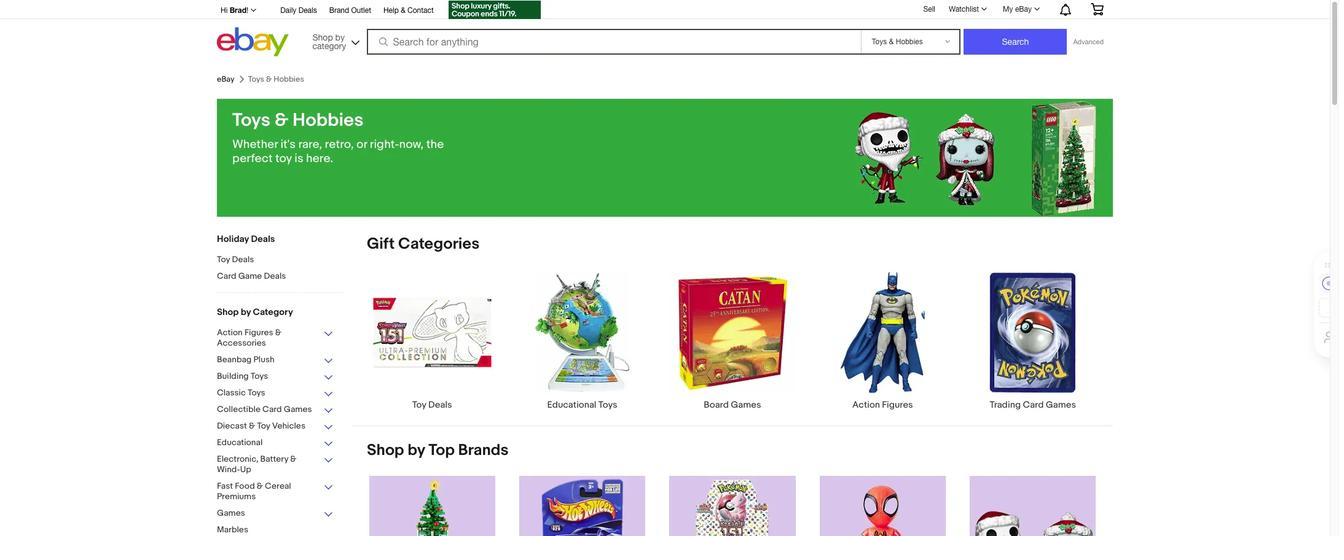 Task type: vqa. For each thing, say whether or not it's contained in the screenshot.
Toys & Hobbies Whether it's rare, retro, or right-now, the perfect toy is here. on the top of the page
yes



Task type: locate. For each thing, give the bounding box(es) containing it.
top
[[429, 442, 455, 461]]

card
[[217, 271, 236, 282], [1023, 400, 1044, 411], [263, 404, 282, 415]]

0 vertical spatial action
[[217, 328, 243, 338]]

1 horizontal spatial toy deals link
[[357, 269, 507, 411]]

2 horizontal spatial by
[[408, 442, 425, 461]]

2 vertical spatial by
[[408, 442, 425, 461]]

1 horizontal spatial toy
[[257, 421, 270, 432]]

shop by category button
[[307, 27, 362, 54]]

daily
[[280, 6, 297, 15]]

2 horizontal spatial shop
[[367, 442, 404, 461]]

toy for toy deals card game deals
[[217, 254, 230, 265]]

shop by category
[[217, 307, 293, 318]]

action inside action figures & accessories beanbag plush building toys classic toys collectible card games diecast & toy vehicles educational electronic, battery & wind-up fast food & cereal premiums games marbles
[[217, 328, 243, 338]]

& inside toys & hobbies whether it's rare, retro, or right-now, the perfect toy is here.
[[275, 109, 288, 132]]

by down brand on the top of page
[[335, 32, 345, 42]]

educational toys
[[547, 400, 618, 411]]

or
[[357, 138, 367, 152]]

accessories
[[217, 338, 266, 349]]

1 vertical spatial educational
[[217, 438, 263, 448]]

collectible
[[217, 404, 261, 415]]

board games
[[704, 400, 761, 411]]

action figures & accessories beanbag plush building toys classic toys collectible card games diecast & toy vehicles educational electronic, battery & wind-up fast food & cereal premiums games marbles
[[217, 328, 312, 535]]

figures
[[245, 328, 273, 338], [882, 400, 913, 411]]

action
[[217, 328, 243, 338], [853, 400, 880, 411]]

action figures & accessories button
[[217, 328, 334, 350]]

deals right game
[[264, 271, 286, 282]]

ebay
[[1015, 5, 1032, 14], [217, 74, 235, 84]]

toy down collectible card games dropdown button
[[257, 421, 270, 432]]

toy inside toy deals card game deals
[[217, 254, 230, 265]]

toys
[[232, 109, 271, 132], [251, 371, 268, 382], [248, 388, 265, 398], [599, 400, 618, 411]]

deals for daily deals
[[299, 6, 317, 15]]

0 horizontal spatial educational
[[217, 438, 263, 448]]

toy deals link for deals
[[217, 254, 343, 266]]

1 vertical spatial action
[[853, 400, 880, 411]]

0 horizontal spatial ebay
[[217, 74, 235, 84]]

toy down holiday
[[217, 254, 230, 265]]

card left game
[[217, 271, 236, 282]]

1 vertical spatial ebay
[[217, 74, 235, 84]]

1 vertical spatial toy
[[412, 400, 426, 411]]

whether
[[232, 138, 278, 152]]

trading card games link
[[958, 269, 1108, 411]]

card game deals link
[[217, 271, 343, 283]]

0 horizontal spatial card
[[217, 271, 236, 282]]

action figures
[[853, 400, 913, 411]]

deals up the 'top' at the left bottom
[[428, 400, 452, 411]]

daily deals
[[280, 6, 317, 15]]

ebay inside "link"
[[1015, 5, 1032, 14]]

shop inside shop by category
[[313, 32, 333, 42]]

1 horizontal spatial educational
[[547, 400, 597, 411]]

it's
[[281, 138, 296, 152]]

hi brad !
[[221, 6, 248, 15]]

0 vertical spatial ebay
[[1015, 5, 1032, 14]]

shop up accessories
[[217, 307, 239, 318]]

board games link
[[658, 269, 808, 411]]

games button
[[217, 508, 334, 520]]

0 horizontal spatial toy
[[217, 254, 230, 265]]

deals for toy deals card game deals
[[232, 254, 254, 265]]

right-
[[370, 138, 399, 152]]

1 horizontal spatial shop
[[313, 32, 333, 42]]

1 vertical spatial toy deals link
[[357, 269, 507, 411]]

2 horizontal spatial card
[[1023, 400, 1044, 411]]

shop
[[313, 32, 333, 42], [217, 307, 239, 318], [367, 442, 404, 461]]

your shopping cart image
[[1091, 3, 1105, 15]]

&
[[401, 6, 406, 15], [275, 109, 288, 132], [275, 328, 282, 338], [249, 421, 255, 432], [290, 454, 297, 465], [257, 481, 263, 492]]

action for action figures
[[853, 400, 880, 411]]

deals right holiday
[[251, 234, 275, 245]]

figures inside action figures & accessories beanbag plush building toys classic toys collectible card games diecast & toy vehicles educational electronic, battery & wind-up fast food & cereal premiums games marbles
[[245, 328, 273, 338]]

fast food & cereal premiums button
[[217, 481, 334, 503]]

fast
[[217, 481, 233, 492]]

2 vertical spatial shop
[[367, 442, 404, 461]]

games up 'marbles' on the left bottom of the page
[[217, 508, 245, 519]]

category
[[313, 41, 346, 51]]

1 horizontal spatial ebay
[[1015, 5, 1032, 14]]

0 vertical spatial shop
[[313, 32, 333, 42]]

0 vertical spatial educational
[[547, 400, 597, 411]]

deals right the 'daily'
[[299, 6, 317, 15]]

card inside action figures & accessories beanbag plush building toys classic toys collectible card games diecast & toy vehicles educational electronic, battery & wind-up fast food & cereal premiums games marbles
[[263, 404, 282, 415]]

1 horizontal spatial by
[[335, 32, 345, 42]]

shop left the 'top' at the left bottom
[[367, 442, 404, 461]]

0 vertical spatial toy deals link
[[217, 254, 343, 266]]

classic toys button
[[217, 388, 334, 400]]

deals
[[299, 6, 317, 15], [251, 234, 275, 245], [232, 254, 254, 265], [264, 271, 286, 282], [428, 400, 452, 411]]

& up "it's"
[[275, 109, 288, 132]]

games right board
[[731, 400, 761, 411]]

advanced link
[[1067, 30, 1110, 54]]

outlet
[[351, 6, 371, 15]]

by inside shop by category
[[335, 32, 345, 42]]

1 vertical spatial figures
[[882, 400, 913, 411]]

toy
[[275, 152, 292, 166]]

1 vertical spatial shop
[[217, 307, 239, 318]]

Search for anything text field
[[369, 30, 859, 53]]

food
[[235, 481, 255, 492]]

shop down brand on the top of page
[[313, 32, 333, 42]]

shop for shop by top brands
[[367, 442, 404, 461]]

toys & hobbies whether it's rare, retro, or right-now, the perfect toy is here.
[[232, 109, 444, 166]]

is
[[295, 152, 304, 166]]

toy
[[217, 254, 230, 265], [412, 400, 426, 411], [257, 421, 270, 432]]

beanbag plush button
[[217, 355, 334, 366]]

0 horizontal spatial shop
[[217, 307, 239, 318]]

collectible card games button
[[217, 404, 334, 416]]

card right trading
[[1023, 400, 1044, 411]]

main content
[[352, 235, 1113, 537]]

watchlist
[[949, 5, 979, 14]]

my ebay link
[[997, 2, 1046, 17]]

0 horizontal spatial toy deals link
[[217, 254, 343, 266]]

shop for shop by category
[[313, 32, 333, 42]]

toy deals link
[[217, 254, 343, 266], [357, 269, 507, 411]]

retro,
[[325, 138, 354, 152]]

1 horizontal spatial figures
[[882, 400, 913, 411]]

& right diecast
[[249, 421, 255, 432]]

card down classic toys dropdown button
[[263, 404, 282, 415]]

2 vertical spatial toy
[[257, 421, 270, 432]]

the
[[426, 138, 444, 152]]

0 horizontal spatial figures
[[245, 328, 273, 338]]

0 horizontal spatial by
[[241, 307, 251, 318]]

shop by category
[[313, 32, 346, 51]]

games
[[731, 400, 761, 411], [1046, 400, 1076, 411], [284, 404, 312, 415], [217, 508, 245, 519]]

by left the 'top' at the left bottom
[[408, 442, 425, 461]]

shop for shop by category
[[217, 307, 239, 318]]

0 horizontal spatial action
[[217, 328, 243, 338]]

2 horizontal spatial toy
[[412, 400, 426, 411]]

by
[[335, 32, 345, 42], [241, 307, 251, 318], [408, 442, 425, 461]]

toy up shop by top brands
[[412, 400, 426, 411]]

1 horizontal spatial action
[[853, 400, 880, 411]]

by for top
[[408, 442, 425, 461]]

brand outlet link
[[329, 4, 371, 18]]

0 vertical spatial figures
[[245, 328, 273, 338]]

premiums
[[217, 492, 256, 502]]

trading
[[990, 400, 1021, 411]]

by left category
[[241, 307, 251, 318]]

educational
[[547, 400, 597, 411], [217, 438, 263, 448]]

0 vertical spatial toy
[[217, 254, 230, 265]]

0 vertical spatial by
[[335, 32, 345, 42]]

1 vertical spatial by
[[241, 307, 251, 318]]

brad
[[230, 6, 247, 15]]

toy deals link for categories
[[357, 269, 507, 411]]

trading card games
[[990, 400, 1076, 411]]

deals up game
[[232, 254, 254, 265]]

board
[[704, 400, 729, 411]]

deals inside daily deals "link"
[[299, 6, 317, 15]]

classic
[[217, 388, 246, 398]]

1 horizontal spatial card
[[263, 404, 282, 415]]

cereal
[[265, 481, 291, 492]]

None submit
[[964, 29, 1067, 55]]

sell link
[[918, 5, 941, 13]]

& right 'help'
[[401, 6, 406, 15]]



Task type: describe. For each thing, give the bounding box(es) containing it.
daily deals link
[[280, 4, 317, 18]]

rare,
[[298, 138, 322, 152]]

sell
[[924, 5, 936, 13]]

deals for holiday deals
[[251, 234, 275, 245]]

now,
[[399, 138, 424, 152]]

educational inside action figures & accessories beanbag plush building toys classic toys collectible card games diecast & toy vehicles educational electronic, battery & wind-up fast food & cereal premiums games marbles
[[217, 438, 263, 448]]

electronic,
[[217, 454, 258, 465]]

perfect
[[232, 152, 273, 166]]

diecast & toy vehicles button
[[217, 421, 334, 433]]

gift
[[367, 235, 395, 254]]

marbles link
[[217, 525, 334, 537]]

holiday deals
[[217, 234, 275, 245]]

by for category
[[335, 32, 345, 42]]

toy inside action figures & accessories beanbag plush building toys classic toys collectible card games diecast & toy vehicles educational electronic, battery & wind-up fast food & cereal premiums games marbles
[[257, 421, 270, 432]]

building toys button
[[217, 371, 334, 383]]

educational button
[[217, 438, 334, 449]]

advanced
[[1074, 38, 1104, 45]]

ebay link
[[217, 74, 235, 84]]

battery
[[260, 454, 288, 465]]

building
[[217, 371, 249, 382]]

my
[[1003, 5, 1013, 14]]

games up vehicles
[[284, 404, 312, 415]]

brand outlet
[[329, 6, 371, 15]]

marbles
[[217, 525, 248, 535]]

game
[[238, 271, 262, 282]]

up
[[240, 465, 251, 475]]

category
[[253, 307, 293, 318]]

action figures link
[[808, 269, 958, 411]]

toy deals card game deals
[[217, 254, 286, 282]]

gift categories
[[367, 235, 480, 254]]

toys inside toys & hobbies whether it's rare, retro, or right-now, the perfect toy is here.
[[232, 109, 271, 132]]

help & contact
[[384, 6, 434, 15]]

figures for action figures
[[882, 400, 913, 411]]

shop by category banner
[[214, 0, 1113, 60]]

toy for toy deals
[[412, 400, 426, 411]]

shop by top brands
[[367, 442, 509, 461]]

account navigation
[[214, 0, 1113, 21]]

vehicles
[[272, 421, 305, 432]]

main content containing gift categories
[[352, 235, 1113, 537]]

action for action figures & accessories beanbag plush building toys classic toys collectible card games diecast & toy vehicles educational electronic, battery & wind-up fast food & cereal premiums games marbles
[[217, 328, 243, 338]]

!
[[247, 6, 248, 15]]

watchlist link
[[942, 2, 993, 17]]

my ebay
[[1003, 5, 1032, 14]]

get the coupon image
[[449, 1, 541, 19]]

holiday
[[217, 234, 249, 245]]

electronic, battery & wind-up button
[[217, 454, 334, 476]]

help
[[384, 6, 399, 15]]

& inside account navigation
[[401, 6, 406, 15]]

wind-
[[217, 465, 240, 475]]

games right trading
[[1046, 400, 1076, 411]]

educational toys link
[[507, 269, 658, 411]]

& right battery
[[290, 454, 297, 465]]

figures for action figures & accessories beanbag plush building toys classic toys collectible card games diecast & toy vehicles educational electronic, battery & wind-up fast food & cereal premiums games marbles
[[245, 328, 273, 338]]

beanbag
[[217, 355, 252, 365]]

here.
[[306, 152, 333, 166]]

diecast
[[217, 421, 247, 432]]

toy deals
[[412, 400, 452, 411]]

& down category
[[275, 328, 282, 338]]

none submit inside shop by category banner
[[964, 29, 1067, 55]]

brands
[[458, 442, 509, 461]]

hobbies
[[293, 109, 364, 132]]

help & contact link
[[384, 4, 434, 18]]

games inside "link"
[[731, 400, 761, 411]]

contact
[[408, 6, 434, 15]]

plush
[[254, 355, 275, 365]]

deals for toy deals
[[428, 400, 452, 411]]

brand
[[329, 6, 349, 15]]

& right food
[[257, 481, 263, 492]]

card inside toy deals card game deals
[[217, 271, 236, 282]]

categories
[[398, 235, 480, 254]]

by for category
[[241, 307, 251, 318]]

hi
[[221, 6, 228, 15]]



